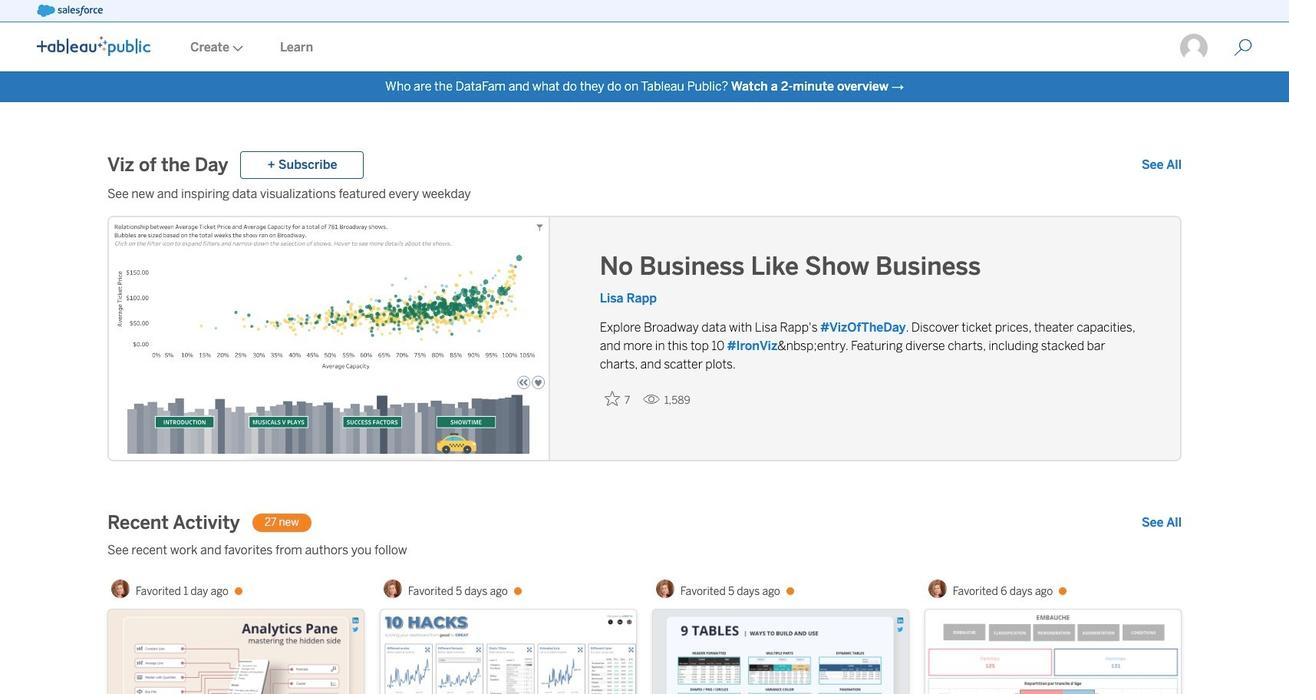 Task type: locate. For each thing, give the bounding box(es) containing it.
see all recent activity element
[[1142, 514, 1182, 532]]

4 workbook thumbnail image from the left
[[926, 610, 1182, 694]]

1 angela drucioc image from the left
[[656, 580, 675, 598]]

angela drucioc image
[[111, 580, 130, 598], [384, 580, 402, 598]]

create image
[[230, 45, 243, 51]]

1 horizontal spatial angela drucioc image
[[929, 580, 947, 598]]

workbook thumbnail image
[[108, 610, 364, 694], [381, 610, 636, 694], [653, 610, 909, 694], [926, 610, 1182, 694]]

3 workbook thumbnail image from the left
[[653, 610, 909, 694]]

1 horizontal spatial angela drucioc image
[[384, 580, 402, 598]]

0 horizontal spatial angela drucioc image
[[111, 580, 130, 598]]

workbook thumbnail image for 1st angela drucioc image
[[108, 610, 364, 694]]

logo image
[[37, 36, 150, 56]]

viz of the day heading
[[107, 153, 228, 177]]

tara.schultz image
[[1179, 32, 1210, 63]]

angela drucioc image
[[656, 580, 675, 598], [929, 580, 947, 598]]

add favorite image
[[605, 391, 620, 406]]

see all viz of the day element
[[1142, 156, 1182, 174]]

0 horizontal spatial angela drucioc image
[[656, 580, 675, 598]]

salesforce logo image
[[37, 5, 103, 17]]

see recent work and favorites from authors you follow element
[[107, 541, 1182, 560]]

2 workbook thumbnail image from the left
[[381, 610, 636, 694]]

1 workbook thumbnail image from the left
[[108, 610, 364, 694]]



Task type: describe. For each thing, give the bounding box(es) containing it.
recent activity heading
[[107, 511, 240, 535]]

see new and inspiring data visualizations featured every weekday element
[[107, 185, 1182, 203]]

Add Favorite button
[[600, 386, 637, 412]]

workbook thumbnail image for 2nd angela drucioc icon from the right
[[653, 610, 909, 694]]

2 angela drucioc image from the left
[[384, 580, 402, 598]]

workbook thumbnail image for 1st angela drucioc icon from the right
[[926, 610, 1182, 694]]

2 angela drucioc image from the left
[[929, 580, 947, 598]]

go to search image
[[1216, 38, 1271, 57]]

1 angela drucioc image from the left
[[111, 580, 130, 598]]

workbook thumbnail image for 2nd angela drucioc image
[[381, 610, 636, 694]]

tableau public viz of the day image
[[109, 217, 551, 463]]



Task type: vqa. For each thing, say whether or not it's contained in the screenshot.
the right Angela Drucioc icon
yes



